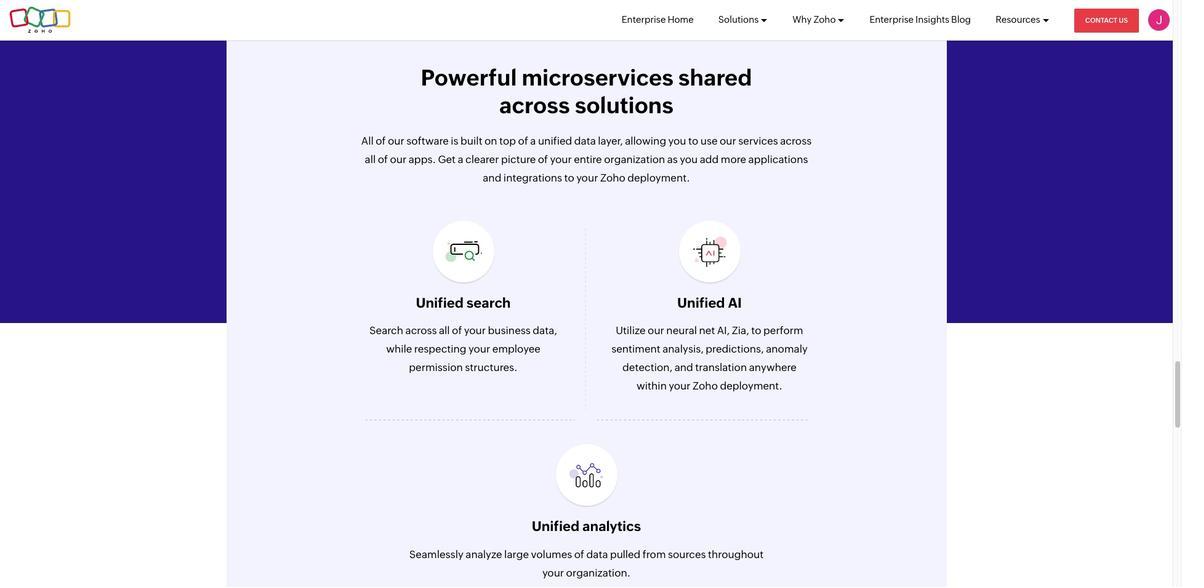 Task type: vqa. For each thing, say whether or not it's contained in the screenshot.
Data
yes



Task type: describe. For each thing, give the bounding box(es) containing it.
us
[[1120, 17, 1129, 24]]

of left apps.
[[378, 153, 388, 166]]

within
[[637, 380, 667, 393]]

search
[[370, 325, 404, 337]]

enterprise home link
[[622, 0, 694, 39]]

zoho inside all of our software is built on top of a unified data layer, allowing you to use our services across all of our apps. get a clearer picture of your entire organization as you add more applications and integrations to your zoho deployment.
[[601, 172, 626, 184]]

ai,
[[718, 325, 730, 337]]

shared
[[679, 65, 753, 90]]

deployment. inside all of our software is built on top of a unified data layer, allowing you to use our services across all of our apps. get a clearer picture of your entire organization as you add more applications and integrations to your zoho deployment.
[[628, 172, 691, 184]]

enterprise home
[[622, 14, 694, 25]]

across inside powerful microservices shared across solutions
[[500, 93, 570, 118]]

all
[[362, 135, 374, 147]]

on
[[485, 135, 498, 147]]

of right all
[[376, 135, 386, 147]]

2 horizontal spatial zoho
[[814, 14, 836, 25]]

all inside the search across all of your business data, while respecting your employee permission structures.
[[439, 325, 450, 337]]

our right "use"
[[720, 135, 737, 147]]

enterprise insights blog
[[870, 14, 972, 25]]

james peterson image
[[1149, 9, 1171, 31]]

zoho enterprise logo image
[[9, 6, 71, 34]]

search across all of your business data, while respecting your employee permission structures.
[[370, 325, 558, 374]]

home
[[668, 14, 694, 25]]

your inside the utilize our neural net ai, zia, to perform sentiment analysis, predictions, anomaly detection, and translation anywhere within your zoho deployment.
[[669, 380, 691, 393]]

pulled
[[611, 549, 641, 561]]

applications
[[749, 153, 809, 166]]

utilize our neural net ai, zia, to perform sentiment analysis, predictions, anomaly detection, and translation anywhere within your zoho deployment.
[[612, 325, 808, 393]]

microservices
[[522, 65, 674, 90]]

top
[[500, 135, 516, 147]]

ai
[[729, 296, 742, 311]]

unified for unified analytics
[[532, 520, 580, 535]]

detection,
[[623, 362, 673, 374]]

to inside the utilize our neural net ai, zia, to perform sentiment analysis, predictions, anomaly detection, and translation anywhere within your zoho deployment.
[[752, 325, 762, 337]]

your down unified
[[550, 153, 572, 166]]

business
[[488, 325, 531, 337]]

resources
[[996, 14, 1041, 25]]

0 vertical spatial a
[[531, 135, 536, 147]]

seamlessly
[[410, 549, 464, 561]]

anywhere
[[750, 362, 797, 374]]

permission
[[409, 362, 463, 374]]

is
[[451, 135, 459, 147]]

seamlessly analyze large volumes of data pulled from sources throughout your organization.
[[410, 549, 764, 580]]

unified for unified search
[[416, 296, 464, 311]]

employee
[[493, 343, 541, 356]]

your down unified search
[[464, 325, 486, 337]]

picture
[[502, 153, 536, 166]]

insights
[[916, 14, 950, 25]]

use
[[701, 135, 718, 147]]

our left apps.
[[390, 153, 407, 166]]

blog
[[952, 14, 972, 25]]

unified search
[[416, 296, 511, 311]]

clearer
[[466, 153, 499, 166]]

powerful microservices shared across solutions
[[421, 65, 753, 118]]

sources
[[668, 549, 706, 561]]

deployment. inside the utilize our neural net ai, zia, to perform sentiment analysis, predictions, anomaly detection, and translation anywhere within your zoho deployment.
[[721, 380, 783, 393]]

1 horizontal spatial to
[[689, 135, 699, 147]]

your inside seamlessly analyze large volumes of data pulled from sources throughout your organization.
[[543, 567, 564, 580]]



Task type: locate. For each thing, give the bounding box(es) containing it.
more
[[721, 153, 747, 166]]

enterprise insights blog link
[[870, 0, 972, 39]]

and down clearer on the top of page
[[483, 172, 502, 184]]

your down volumes
[[543, 567, 564, 580]]

large
[[505, 549, 529, 561]]

zoho down organization
[[601, 172, 626, 184]]

get
[[438, 153, 456, 166]]

and inside all of our software is built on top of a unified data layer, allowing you to use our services across all of our apps. get a clearer picture of your entire organization as you add more applications and integrations to your zoho deployment.
[[483, 172, 502, 184]]

your up structures.
[[469, 343, 491, 356]]

unified up volumes
[[532, 520, 580, 535]]

zoho right why
[[814, 14, 836, 25]]

1 vertical spatial you
[[680, 153, 698, 166]]

why zoho
[[793, 14, 836, 25]]

all
[[365, 153, 376, 166], [439, 325, 450, 337]]

0 vertical spatial to
[[689, 135, 699, 147]]

zoho
[[814, 14, 836, 25], [601, 172, 626, 184], [693, 380, 718, 393]]

to
[[689, 135, 699, 147], [565, 172, 575, 184], [752, 325, 762, 337]]

1 horizontal spatial deployment.
[[721, 380, 783, 393]]

unified up the respecting
[[416, 296, 464, 311]]

2 horizontal spatial unified
[[678, 296, 726, 311]]

unified
[[416, 296, 464, 311], [678, 296, 726, 311], [532, 520, 580, 535]]

1 horizontal spatial and
[[675, 362, 694, 374]]

all inside all of our software is built on top of a unified data layer, allowing you to use our services across all of our apps. get a clearer picture of your entire organization as you add more applications and integrations to your zoho deployment.
[[365, 153, 376, 166]]

0 vertical spatial across
[[500, 93, 570, 118]]

1 horizontal spatial unified
[[532, 520, 580, 535]]

as
[[668, 153, 678, 166]]

0 vertical spatial deployment.
[[628, 172, 691, 184]]

services
[[739, 135, 779, 147]]

all of our software is built on top of a unified data layer, allowing you to use our services across all of our apps. get a clearer picture of your entire organization as you add more applications and integrations to your zoho deployment.
[[362, 135, 812, 184]]

a
[[531, 135, 536, 147], [458, 153, 464, 166]]

1 vertical spatial data
[[587, 549, 608, 561]]

of right top
[[519, 135, 529, 147]]

entire
[[574, 153, 602, 166]]

volumes
[[531, 549, 573, 561]]

data,
[[533, 325, 558, 337]]

1 horizontal spatial across
[[500, 93, 570, 118]]

1 vertical spatial and
[[675, 362, 694, 374]]

all down all
[[365, 153, 376, 166]]

throughout
[[709, 549, 764, 561]]

structures.
[[465, 362, 518, 374]]

0 horizontal spatial and
[[483, 172, 502, 184]]

anomaly
[[767, 343, 808, 356]]

0 horizontal spatial zoho
[[601, 172, 626, 184]]

1 vertical spatial a
[[458, 153, 464, 166]]

2 vertical spatial across
[[406, 325, 437, 337]]

1 horizontal spatial a
[[531, 135, 536, 147]]

deployment. down anywhere
[[721, 380, 783, 393]]

unified for unified ai
[[678, 296, 726, 311]]

1 vertical spatial zoho
[[601, 172, 626, 184]]

across inside the search across all of your business data, while respecting your employee permission structures.
[[406, 325, 437, 337]]

you right as
[[680, 153, 698, 166]]

data up "organization."
[[587, 549, 608, 561]]

1 horizontal spatial enterprise
[[870, 14, 914, 25]]

0 vertical spatial zoho
[[814, 14, 836, 25]]

of up the respecting
[[452, 325, 462, 337]]

data
[[575, 135, 596, 147], [587, 549, 608, 561]]

organization
[[605, 153, 666, 166]]

0 horizontal spatial all
[[365, 153, 376, 166]]

built
[[461, 135, 483, 147]]

of up integrations
[[538, 153, 548, 166]]

sentiment
[[612, 343, 661, 356]]

0 horizontal spatial across
[[406, 325, 437, 337]]

analysis,
[[663, 343, 704, 356]]

your right the within
[[669, 380, 691, 393]]

while
[[386, 343, 412, 356]]

analyze
[[466, 549, 503, 561]]

data inside all of our software is built on top of a unified data layer, allowing you to use our services across all of our apps. get a clearer picture of your entire organization as you add more applications and integrations to your zoho deployment.
[[575, 135, 596, 147]]

organization.
[[567, 567, 631, 580]]

solutions
[[575, 93, 674, 118]]

allowing
[[625, 135, 667, 147]]

zoho inside the utilize our neural net ai, zia, to perform sentiment analysis, predictions, anomaly detection, and translation anywhere within your zoho deployment.
[[693, 380, 718, 393]]

1 vertical spatial across
[[781, 135, 812, 147]]

predictions,
[[706, 343, 764, 356]]

0 vertical spatial data
[[575, 135, 596, 147]]

2 horizontal spatial to
[[752, 325, 762, 337]]

utilize
[[616, 325, 646, 337]]

to down entire
[[565, 172, 575, 184]]

and inside the utilize our neural net ai, zia, to perform sentiment analysis, predictions, anomaly detection, and translation anywhere within your zoho deployment.
[[675, 362, 694, 374]]

you up as
[[669, 135, 687, 147]]

2 horizontal spatial across
[[781, 135, 812, 147]]

integrations
[[504, 172, 563, 184]]

across up applications at the top of page
[[781, 135, 812, 147]]

layer,
[[598, 135, 623, 147]]

of inside the search across all of your business data, while respecting your employee permission structures.
[[452, 325, 462, 337]]

why
[[793, 14, 812, 25]]

across
[[500, 93, 570, 118], [781, 135, 812, 147], [406, 325, 437, 337]]

our inside the utilize our neural net ai, zia, to perform sentiment analysis, predictions, anomaly detection, and translation anywhere within your zoho deployment.
[[648, 325, 665, 337]]

from
[[643, 549, 666, 561]]

0 horizontal spatial to
[[565, 172, 575, 184]]

0 vertical spatial you
[[669, 135, 687, 147]]

translation
[[696, 362, 748, 374]]

across up the respecting
[[406, 325, 437, 337]]

data up entire
[[575, 135, 596, 147]]

your
[[550, 153, 572, 166], [577, 172, 599, 184], [464, 325, 486, 337], [469, 343, 491, 356], [669, 380, 691, 393], [543, 567, 564, 580]]

perform
[[764, 325, 804, 337]]

enterprise left insights
[[870, 14, 914, 25]]

deployment.
[[628, 172, 691, 184], [721, 380, 783, 393]]

0 horizontal spatial a
[[458, 153, 464, 166]]

2 enterprise from the left
[[870, 14, 914, 25]]

1 vertical spatial to
[[565, 172, 575, 184]]

solutions
[[719, 14, 759, 25]]

of
[[376, 135, 386, 147], [519, 135, 529, 147], [378, 153, 388, 166], [538, 153, 548, 166], [452, 325, 462, 337], [575, 549, 585, 561]]

zia,
[[732, 325, 750, 337]]

and
[[483, 172, 502, 184], [675, 362, 694, 374]]

2 vertical spatial zoho
[[693, 380, 718, 393]]

unified analytics
[[532, 520, 642, 535]]

of inside seamlessly analyze large volumes of data pulled from sources throughout your organization.
[[575, 549, 585, 561]]

you
[[669, 135, 687, 147], [680, 153, 698, 166]]

1 vertical spatial all
[[439, 325, 450, 337]]

unified
[[538, 135, 573, 147]]

enterprise for enterprise home
[[622, 14, 666, 25]]

0 horizontal spatial deployment.
[[628, 172, 691, 184]]

unified ai
[[678, 296, 742, 311]]

neural
[[667, 325, 698, 337]]

0 horizontal spatial enterprise
[[622, 14, 666, 25]]

unified up net
[[678, 296, 726, 311]]

enterprise
[[622, 14, 666, 25], [870, 14, 914, 25]]

contact
[[1086, 17, 1118, 24]]

across inside all of our software is built on top of a unified data layer, allowing you to use our services across all of our apps. get a clearer picture of your entire organization as you add more applications and integrations to your zoho deployment.
[[781, 135, 812, 147]]

data inside seamlessly analyze large volumes of data pulled from sources throughout your organization.
[[587, 549, 608, 561]]

search
[[467, 296, 511, 311]]

our right all
[[388, 135, 405, 147]]

our right utilize
[[648, 325, 665, 337]]

enterprise for enterprise insights blog
[[870, 14, 914, 25]]

2 vertical spatial to
[[752, 325, 762, 337]]

net
[[700, 325, 716, 337]]

add
[[700, 153, 719, 166]]

zoho down translation
[[693, 380, 718, 393]]

our
[[388, 135, 405, 147], [720, 135, 737, 147], [390, 153, 407, 166], [648, 325, 665, 337]]

respecting
[[415, 343, 467, 356]]

1 enterprise from the left
[[622, 14, 666, 25]]

of up "organization."
[[575, 549, 585, 561]]

1 horizontal spatial zoho
[[693, 380, 718, 393]]

and down analysis,
[[675, 362, 694, 374]]

to right the zia,
[[752, 325, 762, 337]]

to left "use"
[[689, 135, 699, 147]]

1 horizontal spatial all
[[439, 325, 450, 337]]

a right get
[[458, 153, 464, 166]]

0 vertical spatial and
[[483, 172, 502, 184]]

0 vertical spatial all
[[365, 153, 376, 166]]

apps.
[[409, 153, 436, 166]]

enterprise left home at the right of page
[[622, 14, 666, 25]]

analytics
[[583, 520, 642, 535]]

contact us
[[1086, 17, 1129, 24]]

software
[[407, 135, 449, 147]]

your down entire
[[577, 172, 599, 184]]

1 vertical spatial deployment.
[[721, 380, 783, 393]]

a left unified
[[531, 135, 536, 147]]

deployment. down as
[[628, 172, 691, 184]]

all up the respecting
[[439, 325, 450, 337]]

0 horizontal spatial unified
[[416, 296, 464, 311]]

powerful
[[421, 65, 517, 90]]

contact us link
[[1075, 9, 1140, 33]]

across up unified
[[500, 93, 570, 118]]



